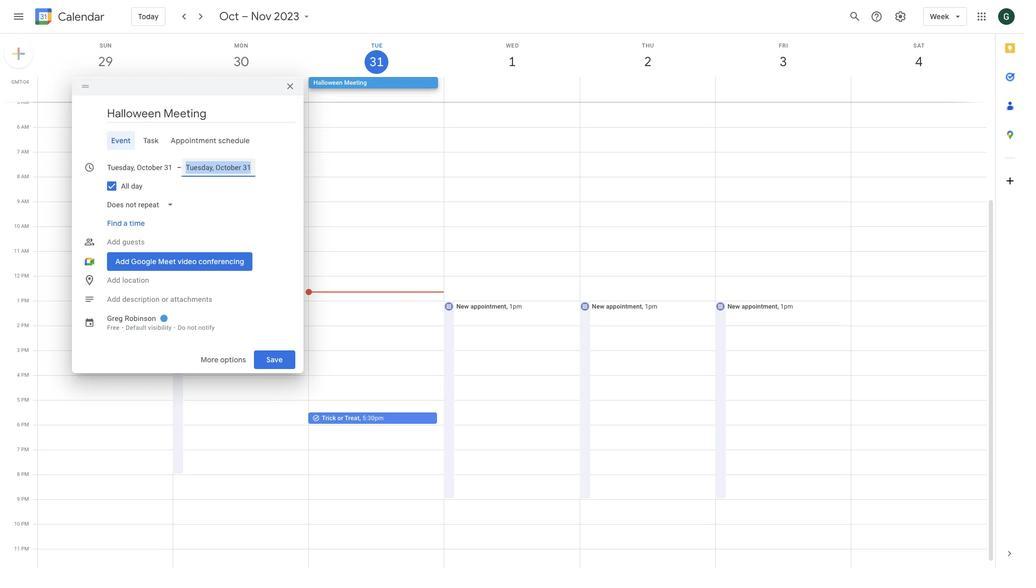 Task type: describe. For each thing, give the bounding box(es) containing it.
add for add location
[[107, 276, 120, 284]]

halloween
[[313, 79, 343, 86]]

6 am
[[17, 124, 29, 130]]

4 new from the left
[[728, 303, 740, 310]]

5 pm
[[17, 397, 29, 403]]

3 appointment from the left
[[606, 303, 642, 310]]

10 am
[[14, 223, 29, 229]]

visibility
[[148, 324, 172, 332]]

0 vertical spatial or
[[162, 295, 168, 304]]

appointment button
[[175, 89, 303, 101]]

2 1pm from the left
[[645, 303, 657, 310]]

notify
[[198, 324, 215, 332]]

4 appointment from the left
[[742, 303, 777, 310]]

event button
[[107, 131, 135, 150]]

1 vertical spatial 3
[[17, 348, 20, 353]]

add guests
[[107, 238, 145, 246]]

9 for 9 am
[[17, 199, 20, 204]]

add guests button
[[103, 233, 295, 251]]

greg robinson
[[107, 314, 156, 323]]

3 1pm from the left
[[780, 303, 793, 310]]

do not notify
[[178, 324, 215, 332]]

pm for 6 pm
[[21, 422, 29, 428]]

29 link
[[94, 50, 117, 74]]

oct – nov 2023
[[219, 9, 299, 24]]

7 for 7 am
[[17, 149, 20, 155]]

attachments
[[170, 295, 212, 304]]

do
[[178, 324, 186, 332]]

schedule
[[218, 136, 250, 145]]

pm for 12 pm
[[21, 273, 29, 279]]

5 cell from the left
[[851, 77, 986, 102]]

find a time button
[[103, 214, 149, 233]]

8 pm
[[17, 472, 29, 477]]

pm for 2 pm
[[21, 323, 29, 328]]

free
[[107, 324, 120, 332]]

pm for 11 pm
[[21, 546, 29, 552]]

pm for 8 pm
[[21, 472, 29, 477]]

pm for 1 pm
[[21, 298, 29, 304]]

fri
[[779, 42, 788, 49]]

8 for 8 am
[[17, 174, 20, 179]]

10 pm
[[14, 521, 29, 527]]

11 pm
[[14, 546, 29, 552]]

appointment schedule button
[[167, 131, 254, 150]]

new inside button
[[185, 303, 198, 310]]

description
[[122, 295, 160, 304]]

31 link
[[365, 50, 389, 74]]

add for add description or attachments
[[107, 295, 120, 304]]

find a time
[[107, 219, 145, 228]]

5 for 5 pm
[[17, 397, 20, 403]]

task
[[143, 136, 158, 145]]

1 pm
[[17, 298, 29, 304]]

2 new appointment , 1pm from the left
[[592, 303, 657, 310]]

29
[[97, 53, 112, 70]]

pm for 3 pm
[[21, 348, 29, 353]]

0 horizontal spatial 1
[[17, 298, 20, 304]]

wed
[[506, 42, 519, 49]]

grid containing 29
[[0, 34, 995, 568]]

thu
[[642, 42, 654, 49]]

new appointment button
[[172, 300, 302, 475]]

oct – nov 2023 button
[[215, 9, 316, 24]]

0 horizontal spatial –
[[177, 163, 182, 172]]

trick
[[322, 415, 336, 422]]

appointment for appointment schedule
[[171, 136, 217, 145]]

am for 9 am
[[21, 199, 29, 204]]

2 appointment from the left
[[470, 303, 506, 310]]

week
[[930, 12, 949, 21]]

7 for 7 pm
[[17, 447, 20, 453]]

location
[[122, 276, 149, 284]]

1 1pm from the left
[[509, 303, 522, 310]]

row containing halloween meeting
[[33, 77, 995, 102]]

calendar
[[58, 10, 104, 24]]

nov
[[251, 9, 271, 24]]

8 for 8 pm
[[17, 472, 20, 477]]

1 horizontal spatial tab list
[[996, 34, 1024, 539]]

pm for 5 pm
[[21, 397, 29, 403]]

10 for 10 am
[[14, 223, 20, 229]]

3 new from the left
[[592, 303, 604, 310]]

9 for 9 pm
[[17, 496, 20, 502]]

3 pm
[[17, 348, 29, 353]]

1 new appointment , 1pm from the left
[[456, 303, 522, 310]]

sun 29
[[97, 42, 112, 70]]

4 cell from the left
[[715, 77, 851, 102]]

pm for 10 pm
[[21, 521, 29, 527]]

all day
[[121, 182, 142, 190]]

not
[[187, 324, 197, 332]]

tue
[[371, 42, 383, 49]]

add location
[[107, 276, 149, 284]]

add description or attachments
[[107, 295, 212, 304]]

3 cell from the left
[[580, 77, 715, 102]]

12
[[14, 273, 20, 279]]

1 vertical spatial 2
[[17, 323, 20, 328]]

2 new from the left
[[456, 303, 469, 310]]

4 link
[[907, 50, 931, 74]]

am for 10 am
[[21, 223, 29, 229]]

fri 3
[[779, 42, 788, 70]]

time
[[129, 219, 145, 228]]

pm for 4 pm
[[21, 372, 29, 378]]

am for 5 am
[[21, 99, 29, 105]]

default visibility
[[126, 324, 172, 332]]

2 cell from the left
[[444, 77, 580, 102]]

tab list containing event
[[80, 131, 295, 150]]

04
[[23, 79, 29, 85]]

8 am
[[17, 174, 29, 179]]

mon 30
[[233, 42, 248, 70]]



Task type: vqa. For each thing, say whether or not it's contained in the screenshot.
13 element
no



Task type: locate. For each thing, give the bounding box(es) containing it.
1 vertical spatial 1
[[17, 298, 20, 304]]

1 horizontal spatial 4
[[915, 53, 922, 70]]

1 vertical spatial add
[[107, 276, 120, 284]]

week button
[[923, 4, 967, 29]]

4 pm from the top
[[21, 348, 29, 353]]

7 am from the top
[[21, 248, 29, 254]]

pm down 9 pm
[[21, 521, 29, 527]]

am down the 5 am
[[21, 124, 29, 130]]

pm up 8 pm
[[21, 447, 29, 453]]

1 10 from the top
[[14, 223, 20, 229]]

5 for 5 am
[[17, 99, 20, 105]]

1 6 from the top
[[17, 124, 20, 130]]

sat
[[913, 42, 925, 49]]

6 pm from the top
[[21, 397, 29, 403]]

3 new appointment , 1pm from the left
[[728, 303, 793, 310]]

2 am from the top
[[21, 124, 29, 130]]

1 vertical spatial 10
[[14, 521, 20, 527]]

11 up 12
[[14, 248, 20, 254]]

6
[[17, 124, 20, 130], [17, 422, 20, 428]]

add down find
[[107, 238, 120, 246]]

appointment inside button
[[171, 136, 217, 145]]

1 vertical spatial 8
[[17, 472, 20, 477]]

appointment schedule
[[171, 136, 250, 145]]

3 down 2 pm
[[17, 348, 20, 353]]

2 11 from the top
[[14, 546, 20, 552]]

,
[[506, 303, 508, 310], [642, 303, 643, 310], [777, 303, 779, 310], [359, 415, 361, 422]]

9 up 10 pm
[[17, 496, 20, 502]]

add left location
[[107, 276, 120, 284]]

am up the 8 am
[[21, 149, 29, 155]]

9 pm from the top
[[21, 472, 29, 477]]

3 inside fri 3
[[779, 53, 786, 70]]

0 vertical spatial 4
[[915, 53, 922, 70]]

all
[[121, 182, 129, 190]]

1 vertical spatial 7
[[17, 447, 20, 453]]

1 link
[[500, 50, 524, 74]]

cell down 4 link
[[851, 77, 986, 102]]

1 add from the top
[[107, 238, 120, 246]]

sun
[[100, 42, 112, 49]]

3 am from the top
[[21, 149, 29, 155]]

1 horizontal spatial 2
[[643, 53, 651, 70]]

pm down 3 pm
[[21, 372, 29, 378]]

0 vertical spatial 11
[[14, 248, 20, 254]]

4 down sat
[[915, 53, 922, 70]]

am for 7 am
[[21, 149, 29, 155]]

6 pm
[[17, 422, 29, 428]]

pm up 9 pm
[[21, 472, 29, 477]]

10 pm from the top
[[21, 496, 29, 502]]

or
[[162, 295, 168, 304], [338, 415, 343, 422]]

cell down 1 link
[[444, 77, 580, 102]]

6 for 6 pm
[[17, 422, 20, 428]]

1 vertical spatial appointment
[[171, 136, 217, 145]]

9 up 10 am
[[17, 199, 20, 204]]

thu 2
[[642, 42, 654, 70]]

add inside add guests dropdown button
[[107, 238, 120, 246]]

1 horizontal spatial 1
[[508, 53, 515, 70]]

or right trick
[[338, 415, 343, 422]]

appointment inside button
[[199, 303, 235, 310]]

2 8 from the top
[[17, 472, 20, 477]]

5 up 6 pm
[[17, 397, 20, 403]]

pm for 7 pm
[[21, 447, 29, 453]]

7
[[17, 149, 20, 155], [17, 447, 20, 453]]

0 vertical spatial 7
[[17, 149, 20, 155]]

0 vertical spatial appointment
[[178, 92, 214, 99]]

30
[[233, 53, 248, 70]]

2 pm from the top
[[21, 298, 29, 304]]

1 inside wed 1
[[508, 53, 515, 70]]

task button
[[139, 131, 163, 150]]

0 vertical spatial add
[[107, 238, 120, 246]]

2 down thu
[[643, 53, 651, 70]]

9 am
[[17, 199, 29, 204]]

Add title text field
[[107, 106, 295, 122]]

appointment for appointment
[[178, 92, 214, 99]]

3 pm from the top
[[21, 323, 29, 328]]

1 vertical spatial 6
[[17, 422, 20, 428]]

Start date text field
[[107, 161, 173, 174]]

am up 9 am
[[21, 174, 29, 179]]

pm down 10 pm
[[21, 546, 29, 552]]

1 down wed
[[508, 53, 515, 70]]

1 appointment from the left
[[199, 303, 235, 310]]

11 for 11 pm
[[14, 546, 20, 552]]

0 horizontal spatial tab list
[[80, 131, 295, 150]]

4 pm
[[17, 372, 29, 378]]

11 pm from the top
[[21, 521, 29, 527]]

7 am
[[17, 149, 29, 155]]

calendar element
[[33, 6, 104, 29]]

1 vertical spatial 9
[[17, 496, 20, 502]]

6 up 7 pm
[[17, 422, 20, 428]]

4
[[915, 53, 922, 70], [17, 372, 20, 378]]

am down 9 am
[[21, 223, 29, 229]]

11 am
[[14, 248, 29, 254]]

– right start date text box
[[177, 163, 182, 172]]

8 pm from the top
[[21, 447, 29, 453]]

halloween meeting
[[313, 79, 367, 86]]

9
[[17, 199, 20, 204], [17, 496, 20, 502]]

add for add guests
[[107, 238, 120, 246]]

11 down 10 pm
[[14, 546, 20, 552]]

2 9 from the top
[[17, 496, 20, 502]]

1 11 from the top
[[14, 248, 20, 254]]

pm up 2 pm
[[21, 298, 29, 304]]

cell down 2 link
[[580, 77, 715, 102]]

2 vertical spatial add
[[107, 295, 120, 304]]

day
[[131, 182, 142, 190]]

guests
[[122, 238, 145, 246]]

1 horizontal spatial or
[[338, 415, 343, 422]]

to element
[[177, 163, 182, 172]]

2023
[[274, 9, 299, 24]]

10 up the 11 am
[[14, 223, 20, 229]]

1 vertical spatial 5
[[17, 397, 20, 403]]

1 pm from the top
[[21, 273, 29, 279]]

0 horizontal spatial or
[[162, 295, 168, 304]]

7 up 8 pm
[[17, 447, 20, 453]]

2 10 from the top
[[14, 521, 20, 527]]

1 horizontal spatial 3
[[779, 53, 786, 70]]

1 7 from the top
[[17, 149, 20, 155]]

2 link
[[636, 50, 660, 74]]

2 horizontal spatial 1pm
[[780, 303, 793, 310]]

8 up 9 pm
[[17, 472, 20, 477]]

5 down gmt-
[[17, 99, 20, 105]]

1 9 from the top
[[17, 199, 20, 204]]

1 5 from the top
[[17, 99, 20, 105]]

None field
[[103, 195, 182, 214]]

appointment up add title text field
[[178, 92, 214, 99]]

8 up 9 am
[[17, 174, 20, 179]]

0 horizontal spatial 2
[[17, 323, 20, 328]]

2 5 from the top
[[17, 397, 20, 403]]

1 vertical spatial 11
[[14, 546, 20, 552]]

5:30pm
[[362, 415, 384, 422]]

10
[[14, 223, 20, 229], [14, 521, 20, 527]]

12 pm from the top
[[21, 546, 29, 552]]

6 for 6 am
[[17, 124, 20, 130]]

sat 4
[[913, 42, 925, 70]]

add
[[107, 238, 120, 246], [107, 276, 120, 284], [107, 295, 120, 304]]

pm right 12
[[21, 273, 29, 279]]

1 am from the top
[[21, 99, 29, 105]]

am up 12 pm
[[21, 248, 29, 254]]

appointment inside button
[[178, 92, 214, 99]]

0 horizontal spatial 4
[[17, 372, 20, 378]]

0 vertical spatial 1
[[508, 53, 515, 70]]

greg
[[107, 314, 123, 323]]

a
[[124, 219, 128, 228]]

1 new from the left
[[185, 303, 198, 310]]

appointment
[[178, 92, 214, 99], [171, 136, 217, 145]]

10 for 10 pm
[[14, 521, 20, 527]]

1 8 from the top
[[17, 174, 20, 179]]

halloween meeting button
[[309, 77, 438, 88]]

add up greg
[[107, 295, 120, 304]]

2
[[643, 53, 651, 70], [17, 323, 20, 328]]

row
[[33, 77, 995, 102]]

6 down the 5 am
[[17, 124, 20, 130]]

10 up 11 pm at the bottom of page
[[14, 521, 20, 527]]

1 down 12
[[17, 298, 20, 304]]

am
[[21, 99, 29, 105], [21, 124, 29, 130], [21, 149, 29, 155], [21, 174, 29, 179], [21, 199, 29, 204], [21, 223, 29, 229], [21, 248, 29, 254]]

treat
[[345, 415, 359, 422]]

0 horizontal spatial 1pm
[[509, 303, 522, 310]]

cell
[[38, 77, 173, 102], [444, 77, 580, 102], [580, 77, 715, 102], [715, 77, 851, 102], [851, 77, 986, 102]]

today button
[[131, 4, 165, 29]]

am for 8 am
[[21, 174, 29, 179]]

default
[[126, 324, 146, 332]]

5 am from the top
[[21, 199, 29, 204]]

tab list
[[996, 34, 1024, 539], [80, 131, 295, 150]]

– right oct
[[241, 9, 248, 24]]

am for 6 am
[[21, 124, 29, 130]]

11
[[14, 248, 20, 254], [14, 546, 20, 552]]

am down the 8 am
[[21, 199, 29, 204]]

0 vertical spatial 10
[[14, 223, 20, 229]]

7 pm from the top
[[21, 422, 29, 428]]

1 vertical spatial –
[[177, 163, 182, 172]]

0 vertical spatial 5
[[17, 99, 20, 105]]

today
[[138, 12, 159, 21]]

settings menu image
[[894, 10, 907, 23]]

1 horizontal spatial 1pm
[[645, 303, 657, 310]]

4 down 3 pm
[[17, 372, 20, 378]]

4 am from the top
[[21, 174, 29, 179]]

1 horizontal spatial –
[[241, 9, 248, 24]]

pm down 2 pm
[[21, 348, 29, 353]]

0 horizontal spatial 3
[[17, 348, 20, 353]]

0 horizontal spatial new appointment , 1pm
[[456, 303, 522, 310]]

5 am
[[17, 99, 29, 105]]

9 pm
[[17, 496, 29, 502]]

gmt-04
[[11, 79, 29, 85]]

1 horizontal spatial new appointment , 1pm
[[592, 303, 657, 310]]

1pm
[[509, 303, 522, 310], [645, 303, 657, 310], [780, 303, 793, 310]]

31
[[369, 54, 383, 70]]

cell down 29 link
[[38, 77, 173, 102]]

appointment down add title text field
[[171, 136, 217, 145]]

main drawer image
[[12, 10, 25, 23]]

pm up 3 pm
[[21, 323, 29, 328]]

am down 04
[[21, 99, 29, 105]]

or right description
[[162, 295, 168, 304]]

2 horizontal spatial new appointment , 1pm
[[728, 303, 793, 310]]

3 link
[[772, 50, 795, 74]]

find
[[107, 219, 122, 228]]

0 vertical spatial 2
[[643, 53, 651, 70]]

1
[[508, 53, 515, 70], [17, 298, 20, 304]]

1 cell from the left
[[38, 77, 173, 102]]

cell down 3 link
[[715, 77, 851, 102]]

tue 31
[[369, 42, 383, 70]]

–
[[241, 9, 248, 24], [177, 163, 182, 172]]

8
[[17, 174, 20, 179], [17, 472, 20, 477]]

11 for 11 am
[[14, 248, 20, 254]]

pm down 8 pm
[[21, 496, 29, 502]]

2 pm
[[17, 323, 29, 328]]

calendar heading
[[56, 10, 104, 24]]

12 pm
[[14, 273, 29, 279]]

pm for 9 pm
[[21, 496, 29, 502]]

pm up 7 pm
[[21, 422, 29, 428]]

0 vertical spatial 9
[[17, 199, 20, 204]]

0 vertical spatial –
[[241, 9, 248, 24]]

30 link
[[229, 50, 253, 74]]

4 inside sat 4
[[915, 53, 922, 70]]

1 vertical spatial 4
[[17, 372, 20, 378]]

5 pm from the top
[[21, 372, 29, 378]]

End date text field
[[186, 161, 251, 174]]

2 7 from the top
[[17, 447, 20, 453]]

appointment
[[199, 303, 235, 310], [470, 303, 506, 310], [606, 303, 642, 310], [742, 303, 777, 310]]

pm
[[21, 273, 29, 279], [21, 298, 29, 304], [21, 323, 29, 328], [21, 348, 29, 353], [21, 372, 29, 378], [21, 397, 29, 403], [21, 422, 29, 428], [21, 447, 29, 453], [21, 472, 29, 477], [21, 496, 29, 502], [21, 521, 29, 527], [21, 546, 29, 552]]

2 up 3 pm
[[17, 323, 20, 328]]

6 am from the top
[[21, 223, 29, 229]]

event
[[111, 136, 131, 145]]

oct
[[219, 9, 239, 24]]

0 vertical spatial 6
[[17, 124, 20, 130]]

trick or treat , 5:30pm
[[322, 415, 384, 422]]

3 add from the top
[[107, 295, 120, 304]]

2 inside thu 2
[[643, 53, 651, 70]]

1 vertical spatial or
[[338, 415, 343, 422]]

meeting
[[344, 79, 367, 86]]

7 up the 8 am
[[17, 149, 20, 155]]

7 pm
[[17, 447, 29, 453]]

pm up 6 pm
[[21, 397, 29, 403]]

2 6 from the top
[[17, 422, 20, 428]]

0 vertical spatial 3
[[779, 53, 786, 70]]

gmt-
[[11, 79, 23, 85]]

new appointment
[[185, 303, 235, 310]]

wed 1
[[506, 42, 519, 70]]

3 down fri
[[779, 53, 786, 70]]

0 vertical spatial 8
[[17, 174, 20, 179]]

2 add from the top
[[107, 276, 120, 284]]

am for 11 am
[[21, 248, 29, 254]]

robinson
[[125, 314, 156, 323]]

grid
[[0, 34, 995, 568]]



